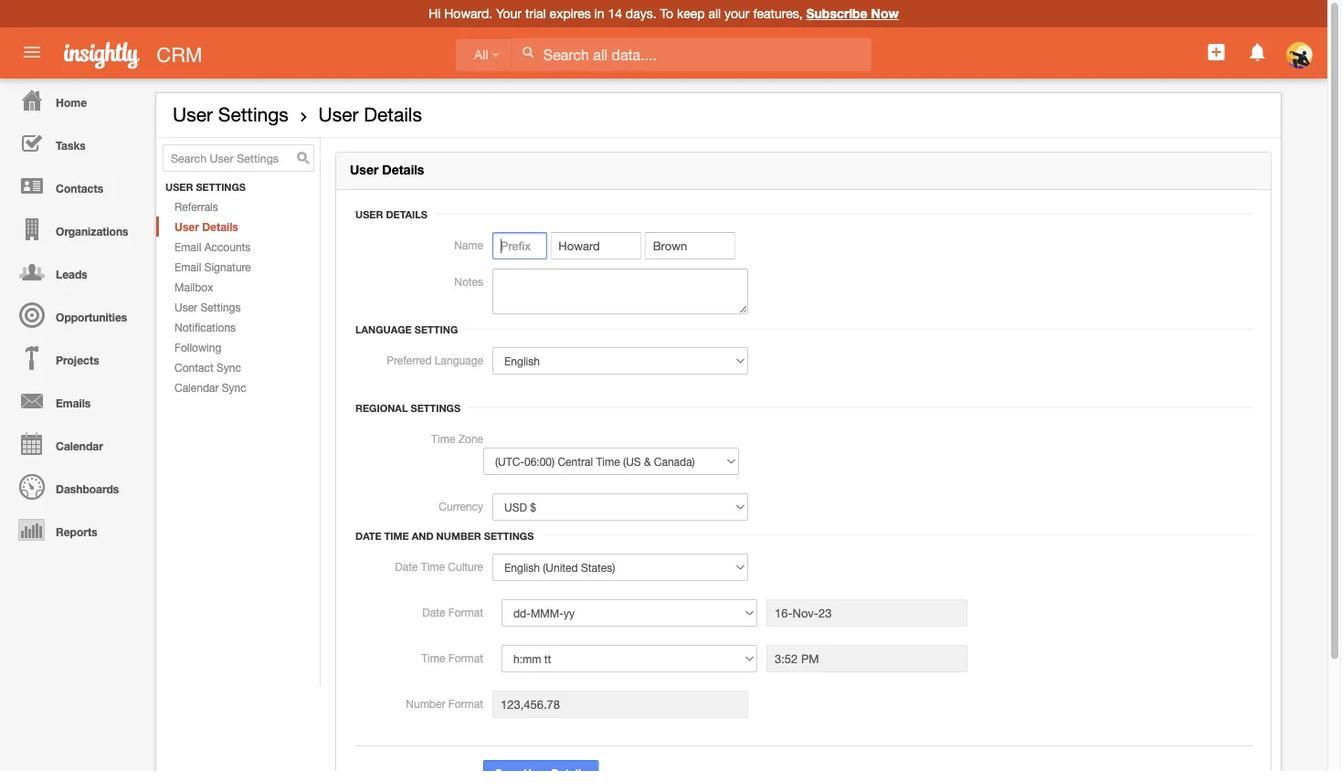 Task type: describe. For each thing, give the bounding box(es) containing it.
1 email from the top
[[175, 240, 201, 253]]

calendar sync link
[[156, 378, 320, 398]]

1 vertical spatial language
[[435, 354, 483, 367]]

calendar inside user settings referrals user details email accounts email signature mailbox user settings notifications following contact sync calendar sync
[[175, 381, 219, 394]]

1 vertical spatial number
[[406, 697, 445, 710]]

regional
[[356, 402, 408, 414]]

contact sync link
[[156, 357, 320, 378]]

trial
[[525, 6, 546, 21]]

First Name text field
[[551, 232, 642, 260]]

notes
[[454, 275, 483, 288]]

preferred
[[387, 354, 432, 367]]

emails
[[56, 397, 91, 409]]

your
[[496, 6, 522, 21]]

tasks
[[56, 139, 86, 152]]

settings
[[196, 181, 246, 193]]

2 email from the top
[[175, 261, 201, 273]]

date time culture
[[395, 560, 483, 573]]

and
[[412, 530, 434, 542]]

format for time format
[[449, 652, 483, 665]]

1 vertical spatial sync
[[222, 381, 246, 394]]

opportunities link
[[5, 293, 146, 336]]

user details for name
[[356, 208, 428, 220]]

user settings
[[173, 103, 289, 126]]

expires
[[550, 6, 591, 21]]

subscribe now link
[[807, 6, 899, 21]]

projects
[[56, 354, 99, 366]]

hi howard. your trial expires in 14 days. to keep all your features, subscribe now
[[429, 6, 899, 21]]

Search all data.... text field
[[512, 38, 872, 71]]

howard.
[[444, 6, 493, 21]]

settings up search user settings text box
[[218, 103, 289, 126]]

settings right the and
[[484, 530, 534, 542]]

time up number format
[[422, 652, 445, 665]]

date time and number settings
[[356, 530, 534, 542]]

details inside user settings referrals user details email accounts email signature mailbox user settings notifications following contact sync calendar sync
[[202, 220, 238, 233]]

to
[[660, 6, 674, 21]]

organizations
[[56, 225, 128, 238]]

name
[[454, 239, 483, 251]]

Last Name text field
[[645, 232, 736, 260]]

date format
[[423, 606, 483, 619]]

date for date time culture
[[395, 560, 418, 573]]

leads link
[[5, 250, 146, 293]]

0 vertical spatial user settings link
[[173, 103, 289, 126]]

date for date time and number settings
[[356, 530, 382, 542]]

notifications link
[[156, 317, 320, 337]]

home
[[56, 96, 87, 109]]

leads
[[56, 268, 87, 281]]

setting
[[415, 324, 458, 335]]

crm
[[157, 43, 202, 66]]

0 vertical spatial language
[[356, 324, 412, 335]]

0 vertical spatial sync
[[217, 361, 241, 374]]



Task type: locate. For each thing, give the bounding box(es) containing it.
calendar inside 'link'
[[56, 440, 103, 452]]

0 horizontal spatial language
[[356, 324, 412, 335]]

your
[[725, 6, 750, 21]]

regional settings
[[356, 402, 461, 414]]

time zone
[[431, 432, 483, 445]]

format for number format
[[449, 697, 483, 710]]

navigation
[[0, 79, 146, 551]]

0 horizontal spatial calendar
[[56, 440, 103, 452]]

0 vertical spatial user details link
[[318, 103, 422, 126]]

0 vertical spatial date
[[356, 530, 382, 542]]

language setting
[[356, 324, 458, 335]]

calendar
[[175, 381, 219, 394], [56, 440, 103, 452]]

preferred language
[[387, 354, 483, 367]]

time down the and
[[421, 560, 445, 573]]

tasks link
[[5, 122, 146, 165]]

2 format from the top
[[449, 652, 483, 665]]

1 format from the top
[[449, 606, 483, 619]]

time left the zone
[[431, 432, 455, 445]]

emails link
[[5, 379, 146, 422]]

sync down contact sync link
[[222, 381, 246, 394]]

settings
[[218, 103, 289, 126], [201, 301, 241, 314], [411, 402, 461, 414], [484, 530, 534, 542]]

format down culture
[[449, 606, 483, 619]]

settings up time zone
[[411, 402, 461, 414]]

time left the and
[[384, 530, 409, 542]]

format down the date format
[[449, 652, 483, 665]]

1 vertical spatial user details
[[350, 162, 424, 177]]

format
[[449, 606, 483, 619], [449, 652, 483, 665], [449, 697, 483, 710]]

number down 'currency'
[[437, 530, 481, 542]]

2 horizontal spatial date
[[423, 606, 445, 619]]

all
[[709, 6, 721, 21]]

language up preferred
[[356, 324, 412, 335]]

calendar down contact
[[175, 381, 219, 394]]

contacts
[[56, 182, 103, 195]]

in
[[595, 6, 605, 21]]

user
[[165, 181, 193, 193]]

now
[[871, 6, 899, 21]]

subscribe
[[807, 6, 868, 21]]

date for date format
[[423, 606, 445, 619]]

format for date format
[[449, 606, 483, 619]]

calendar up dashboards link
[[56, 440, 103, 452]]

email accounts link
[[156, 237, 320, 257]]

email left accounts
[[175, 240, 201, 253]]

14
[[608, 6, 622, 21]]

user details
[[318, 103, 422, 126], [350, 162, 424, 177], [356, 208, 428, 220]]

details
[[364, 103, 422, 126], [382, 162, 424, 177], [386, 208, 428, 220], [202, 220, 238, 233]]

user settings link up search user settings text box
[[173, 103, 289, 126]]

1 vertical spatial user settings link
[[156, 297, 320, 317]]

sync up calendar sync link
[[217, 361, 241, 374]]

user
[[173, 103, 213, 126], [318, 103, 359, 126], [350, 162, 379, 177], [356, 208, 383, 220], [175, 220, 199, 233], [175, 301, 198, 314]]

features,
[[753, 6, 803, 21]]

user settings link
[[173, 103, 289, 126], [156, 297, 320, 317]]

zone
[[458, 432, 483, 445]]

currency
[[439, 500, 483, 513]]

dashboards
[[56, 483, 119, 495]]

days.
[[626, 6, 657, 21]]

reports link
[[5, 508, 146, 551]]

user details for user details
[[350, 162, 424, 177]]

3 format from the top
[[449, 697, 483, 710]]

keep
[[677, 6, 705, 21]]

following link
[[156, 337, 320, 357]]

projects link
[[5, 336, 146, 379]]

time format
[[422, 652, 483, 665]]

None text field
[[767, 645, 968, 673]]

email
[[175, 240, 201, 253], [175, 261, 201, 273]]

home link
[[5, 79, 146, 122]]

format down 'time format'
[[449, 697, 483, 710]]

1 horizontal spatial calendar
[[175, 381, 219, 394]]

2 vertical spatial format
[[449, 697, 483, 710]]

white image
[[522, 46, 534, 58]]

date down the and
[[395, 560, 418, 573]]

all
[[474, 48, 489, 62]]

mailbox
[[175, 281, 213, 293]]

user settings link up the notifications
[[156, 297, 320, 317]]

2 vertical spatial user details
[[356, 208, 428, 220]]

number format
[[406, 697, 483, 710]]

language down setting at the top of page
[[435, 354, 483, 367]]

following
[[175, 341, 221, 354]]

number down 'time format'
[[406, 697, 445, 710]]

settings inside user settings referrals user details email accounts email signature mailbox user settings notifications following contact sync calendar sync
[[201, 301, 241, 314]]

notifications
[[175, 321, 236, 334]]

None text field
[[493, 269, 749, 314], [767, 600, 968, 627], [493, 691, 749, 718], [493, 269, 749, 314], [767, 600, 968, 627], [493, 691, 749, 718]]

1 vertical spatial format
[[449, 652, 483, 665]]

Prefix text field
[[493, 232, 547, 260]]

0 vertical spatial calendar
[[175, 381, 219, 394]]

0 vertical spatial user details
[[318, 103, 422, 126]]

number
[[437, 530, 481, 542], [406, 697, 445, 710]]

1 horizontal spatial date
[[395, 560, 418, 573]]

hi
[[429, 6, 441, 21]]

opportunities
[[56, 311, 127, 324]]

user details link
[[318, 103, 422, 126], [156, 217, 320, 237]]

1 vertical spatial calendar
[[56, 440, 103, 452]]

email signature link
[[156, 257, 320, 277]]

1 vertical spatial email
[[175, 261, 201, 273]]

signature
[[204, 261, 251, 273]]

date left the and
[[356, 530, 382, 542]]

referrals link
[[156, 197, 320, 217]]

Search User Settings text field
[[163, 144, 314, 172]]

organizations link
[[5, 207, 146, 250]]

1 horizontal spatial language
[[435, 354, 483, 367]]

language
[[356, 324, 412, 335], [435, 354, 483, 367]]

0 vertical spatial email
[[175, 240, 201, 253]]

settings up the notifications
[[201, 301, 241, 314]]

dashboards link
[[5, 465, 146, 508]]

0 horizontal spatial date
[[356, 530, 382, 542]]

date
[[356, 530, 382, 542], [395, 560, 418, 573], [423, 606, 445, 619]]

contact
[[175, 361, 214, 374]]

2 vertical spatial date
[[423, 606, 445, 619]]

0 vertical spatial number
[[437, 530, 481, 542]]

accounts
[[204, 240, 251, 253]]

calendar link
[[5, 422, 146, 465]]

1 vertical spatial user details link
[[156, 217, 320, 237]]

reports
[[56, 526, 97, 538]]

referrals
[[175, 200, 218, 213]]

all link
[[456, 39, 511, 72]]

1 vertical spatial date
[[395, 560, 418, 573]]

user settings referrals user details email accounts email signature mailbox user settings notifications following contact sync calendar sync
[[165, 181, 251, 394]]

navigation containing home
[[0, 79, 146, 551]]

email up mailbox
[[175, 261, 201, 273]]

notifications image
[[1247, 41, 1269, 63]]

date down date time culture at the bottom left of the page
[[423, 606, 445, 619]]

mailbox link
[[156, 277, 320, 297]]

0 vertical spatial format
[[449, 606, 483, 619]]

contacts link
[[5, 165, 146, 207]]

sync
[[217, 361, 241, 374], [222, 381, 246, 394]]

culture
[[448, 560, 483, 573]]

time
[[431, 432, 455, 445], [384, 530, 409, 542], [421, 560, 445, 573], [422, 652, 445, 665]]



Task type: vqa. For each thing, say whether or not it's contained in the screenshot.
Setting
yes



